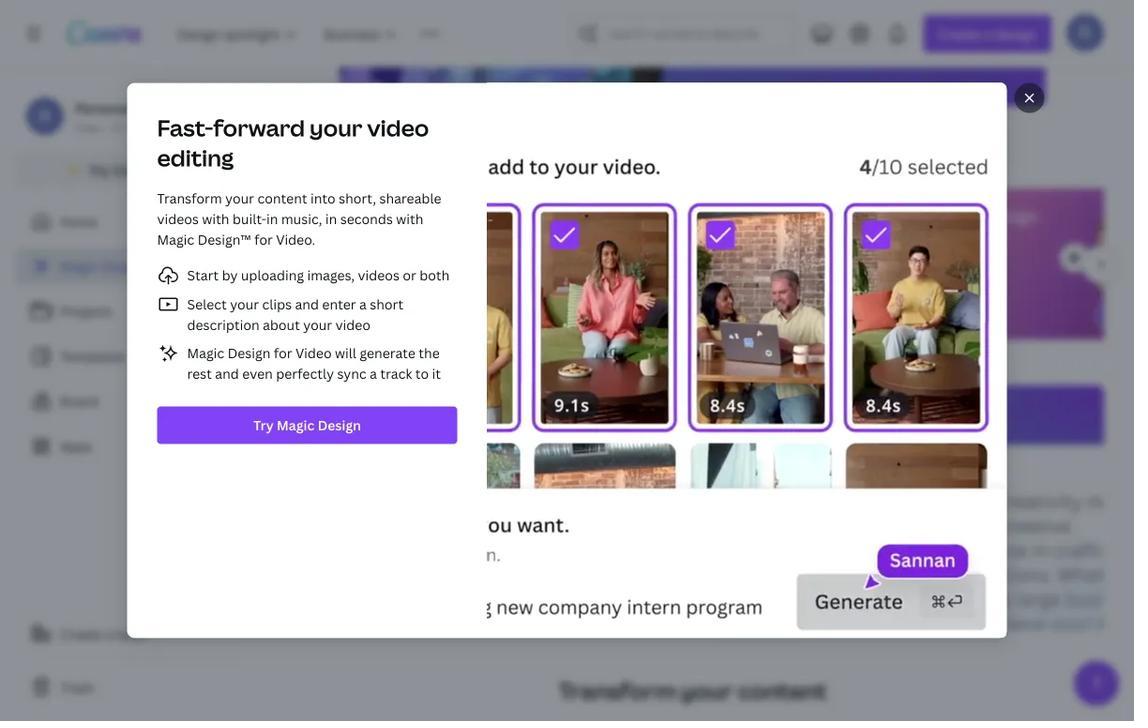 Task type: locate. For each thing, give the bounding box(es) containing it.
with right design
[[706, 136, 754, 166]]

1 horizontal spatial or
[[517, 510, 532, 530]]

and
[[295, 296, 319, 314], [215, 365, 239, 383]]

to
[[600, 136, 625, 166], [416, 365, 429, 383], [413, 510, 428, 530]]

2 horizontal spatial now
[[953, 306, 979, 323]]

video inside fast-forward your video editing
[[367, 113, 429, 143]]

design inside "magic design for video"
[[982, 204, 1039, 227]]

magic inside button
[[277, 417, 315, 435]]

3 now from the left
[[953, 306, 979, 323]]

design for magic design
[[350, 204, 407, 227]]

try canva pro
[[89, 161, 177, 179]]

1 vertical spatial the
[[436, 485, 460, 505]]

content inside transform your content into short, shareable videos with built-in music, in seconds with magic design™ for video.
[[258, 190, 307, 207]]

0 vertical spatial and
[[295, 296, 319, 314]]

0 vertical spatial it
[[432, 365, 441, 383]]

it inside magic design for video will generate the rest and even perfectly sync a track to it
[[432, 365, 441, 383]]

templates link
[[15, 338, 244, 375]]

the right generate
[[419, 344, 440, 362]]

content for transform your content
[[739, 676, 828, 707]]

in left no
[[646, 510, 660, 530]]

try now
[[298, 306, 347, 323], [607, 306, 656, 323], [929, 306, 979, 323]]

with down 'shareable' in the top of the page
[[396, 210, 424, 228]]

now for magic design
[[321, 306, 347, 323]]

and inside select your clips and enter a short description about your video
[[295, 296, 319, 314]]

a inside button
[[105, 626, 113, 643]]

0 vertical spatial videos
[[157, 210, 199, 228]]

even
[[242, 365, 273, 383]]

time.
[[304, 534, 340, 554]]

•
[[103, 120, 107, 135]]

apps link
[[15, 428, 244, 466]]

top level navigation element
[[165, 15, 526, 53]]

1 try now from the left
[[298, 306, 347, 323]]

video inside "magic design for video"
[[958, 227, 1004, 250]]

to inside magic design for video will generate the rest and even perfectly sync a track to it
[[416, 365, 429, 383]]

the
[[419, 344, 440, 362], [436, 485, 460, 505]]

1 vertical spatial videos
[[358, 267, 400, 284]]

your for select your clips and enter a short description about your video
[[230, 296, 259, 314]]

1 vertical spatial and
[[215, 365, 239, 383]]

pro
[[323, 409, 344, 422]]

videos inside list
[[358, 267, 400, 284]]

0 horizontal spatial now
[[321, 306, 347, 323]]

or
[[403, 267, 417, 284], [517, 510, 532, 530]]

to inside helping you say it the right way. with magic write, go from a prompt to a first draft or on-brand copy in no time.
[[413, 510, 428, 530]]

canva
[[113, 161, 152, 179]]

0 vertical spatial the
[[419, 344, 440, 362]]

enter
[[322, 296, 356, 314]]

to for the
[[416, 365, 429, 383]]

a right from
[[343, 510, 351, 530]]

it right "say"
[[422, 485, 432, 505]]

0 horizontal spatial try now
[[298, 306, 347, 323]]

first
[[444, 510, 473, 530]]

try for magic design for video
[[929, 306, 949, 323]]

0 horizontal spatial or
[[403, 267, 417, 284]]

0 horizontal spatial content
[[258, 190, 307, 207]]

0 horizontal spatial transform
[[157, 190, 222, 207]]

for inside magic design for presentations
[[607, 227, 631, 250]]

it inside helping you say it the right way. with magic write, go from a prompt to a first draft or on-brand copy in no time.
[[422, 485, 432, 505]]

you
[[363, 485, 390, 505]]

design inside magic design for presentations
[[659, 204, 716, 227]]

with
[[536, 485, 569, 505]]

your
[[310, 113, 363, 143], [225, 190, 254, 207], [230, 296, 259, 314], [303, 316, 332, 334], [681, 676, 734, 707]]

0 horizontal spatial and
[[215, 365, 239, 383]]

transform for transform your content into short, shareable videos with built-in music, in seconds with magic design™ for video.
[[157, 190, 222, 207]]

with up design™
[[202, 210, 229, 228]]

magic inside transform your content into short, shareable videos with built-in music, in seconds with magic design™ for video.
[[157, 231, 194, 249]]

list
[[15, 248, 244, 466], [157, 264, 458, 384]]

the up first
[[436, 485, 460, 505]]

from
[[484, 136, 543, 166]]

try now for magic design
[[298, 306, 347, 323]]

try now for magic design for presentations
[[607, 306, 656, 323]]

1 horizontal spatial videos
[[358, 267, 400, 284]]

0 vertical spatial content
[[258, 190, 307, 207]]

1
[[125, 120, 131, 135]]

try now down 'start by uploading images, videos or both'
[[298, 306, 347, 323]]

and right rest
[[215, 365, 239, 383]]

free •
[[75, 120, 107, 135]]

videos down pro
[[157, 210, 199, 228]]

for for video
[[274, 344, 292, 362]]

0 horizontal spatial videos
[[157, 210, 199, 228]]

transform
[[157, 190, 222, 207], [559, 676, 676, 707]]

magic
[[759, 136, 823, 166], [298, 204, 346, 227], [607, 204, 655, 227], [929, 204, 978, 227], [157, 231, 194, 249], [60, 258, 98, 275], [187, 344, 225, 362], [277, 417, 315, 435], [304, 438, 369, 468], [573, 485, 616, 505]]

a right sync
[[370, 365, 377, 383]]

1 vertical spatial transform
[[559, 676, 676, 707]]

it right track
[[432, 365, 441, 383]]

1 vertical spatial content
[[739, 676, 828, 707]]

a
[[360, 296, 367, 314], [370, 365, 377, 383], [343, 510, 351, 530], [432, 510, 440, 530], [105, 626, 113, 643]]

it
[[432, 365, 441, 383], [422, 485, 432, 505]]

a left short
[[360, 296, 367, 314]]

1 vertical spatial it
[[422, 485, 432, 505]]

music,
[[281, 210, 322, 228]]

0 vertical spatial or
[[403, 267, 417, 284]]

videos inside transform your content into short, shareable videos with built-in music, in seconds with magic design™ for video.
[[157, 210, 199, 228]]

uploading
[[241, 267, 304, 284]]

1 horizontal spatial try now
[[607, 306, 656, 323]]

design™
[[198, 231, 251, 249]]

to right idea
[[600, 136, 625, 166]]

0 vertical spatial video
[[367, 113, 429, 143]]

1 horizontal spatial now
[[630, 306, 656, 323]]

video for for
[[958, 227, 1004, 250]]

transform your content into short, shareable videos with built-in music, in seconds with magic design™ for video.
[[157, 190, 442, 249]]

brand
[[560, 510, 603, 530]]

select your clips and enter a short description about your video
[[187, 296, 404, 334]]

0 vertical spatial transform
[[157, 190, 222, 207]]

for
[[607, 227, 631, 250], [929, 227, 954, 250], [254, 231, 273, 249], [274, 344, 292, 362]]

from idea to design with magic design
[[484, 136, 902, 166]]

content
[[258, 190, 307, 207], [739, 676, 828, 707]]

or left on-
[[517, 510, 532, 530]]

in
[[267, 210, 278, 228], [326, 210, 337, 228], [646, 510, 660, 530]]

transform for transform your content
[[559, 676, 676, 707]]

1 vertical spatial to
[[416, 365, 429, 383]]

1 horizontal spatial content
[[739, 676, 828, 707]]

to for way.
[[413, 510, 428, 530]]

and right clips in the left top of the page
[[295, 296, 319, 314]]

videos up short
[[358, 267, 400, 284]]

prompt
[[355, 510, 409, 530]]

1 now from the left
[[321, 306, 347, 323]]

1 vertical spatial video
[[958, 227, 1004, 250]]

in down the 'into'
[[326, 210, 337, 228]]

magic inside helping you say it the right way. with magic write, go from a prompt to a first draft or on-brand copy in no time.
[[573, 485, 616, 505]]

None search field
[[571, 15, 796, 53]]

try magic design button
[[157, 407, 458, 444]]

in left music,
[[267, 210, 278, 228]]

0 horizontal spatial in
[[267, 210, 278, 228]]

1 horizontal spatial transform
[[559, 676, 676, 707]]

try now down "magic design for video"
[[929, 306, 979, 323]]

will
[[335, 344, 357, 362]]

to down "say"
[[413, 510, 428, 530]]

with
[[706, 136, 754, 166], [202, 210, 229, 228], [396, 210, 424, 228]]

or inside list
[[403, 267, 417, 284]]

1 vertical spatial or
[[517, 510, 532, 530]]

for inside "magic design for video"
[[929, 227, 954, 250]]

for inside magic design for video will generate the rest and even perfectly sync a track to it
[[274, 344, 292, 362]]

2 horizontal spatial in
[[646, 510, 660, 530]]

your for transform your content into short, shareable videos with built-in music, in seconds with magic design™ for video.
[[225, 190, 254, 207]]

shareable
[[380, 190, 442, 207]]

and inside magic design for video will generate the rest and even perfectly sync a track to it
[[215, 365, 239, 383]]

editing
[[157, 143, 234, 173]]

no
[[663, 510, 682, 530]]

design
[[629, 136, 701, 166]]

or left both
[[403, 267, 417, 284]]

now down "magic design for video"
[[953, 306, 979, 323]]

design
[[828, 136, 902, 166], [350, 204, 407, 227], [659, 204, 716, 227], [982, 204, 1039, 227], [228, 344, 271, 362], [318, 417, 361, 435]]

now down presentations
[[630, 306, 656, 323]]

on-
[[536, 510, 560, 530]]

write
[[374, 438, 435, 468]]

2 now from the left
[[630, 306, 656, 323]]

transform inside transform your content into short, shareable videos with built-in music, in seconds with magic design™ for video.
[[157, 190, 222, 207]]

try now down presentations
[[607, 306, 656, 323]]

design inside magic design for video will generate the rest and even perfectly sync a track to it
[[228, 344, 271, 362]]

your inside transform your content into short, shareable videos with built-in music, in seconds with magic design™ for video.
[[225, 190, 254, 207]]

try for magic design for presentations
[[607, 306, 627, 323]]

2 horizontal spatial try now
[[929, 306, 979, 323]]

video
[[367, 113, 429, 143], [958, 227, 1004, 250], [336, 316, 371, 334]]

2 vertical spatial to
[[413, 510, 428, 530]]

the inside helping you say it the right way. with magic write, go from a prompt to a first draft or on-brand copy in no time.
[[436, 485, 460, 505]]

transform your content
[[559, 676, 828, 707]]

try
[[89, 161, 109, 179], [298, 306, 318, 323], [607, 306, 627, 323], [929, 306, 949, 323], [253, 417, 274, 435]]

1 horizontal spatial and
[[295, 296, 319, 314]]

a left team
[[105, 626, 113, 643]]

video.
[[276, 231, 316, 249]]

3 try now from the left
[[929, 306, 979, 323]]

2 vertical spatial video
[[336, 316, 371, 334]]

video
[[296, 344, 332, 362]]

magic inside "magic design for video"
[[929, 204, 978, 227]]

2 try now from the left
[[607, 306, 656, 323]]

2 horizontal spatial with
[[706, 136, 754, 166]]

a left first
[[432, 510, 440, 530]]

now down images,
[[321, 306, 347, 323]]

to right track
[[416, 365, 429, 383]]

description
[[187, 316, 260, 334]]



Task type: describe. For each thing, give the bounding box(es) containing it.
fast-
[[157, 113, 213, 143]]

short,
[[339, 190, 376, 207]]

into
[[311, 190, 336, 207]]

images,
[[307, 267, 355, 284]]

forward
[[213, 113, 305, 143]]

1 horizontal spatial with
[[396, 210, 424, 228]]

design for magic design for presentations
[[659, 204, 716, 227]]

clips
[[262, 296, 292, 314]]

magic design for video will generate the rest and even perfectly sync a track to it
[[187, 344, 441, 383]]

try for magic design
[[298, 306, 318, 323]]

home
[[60, 213, 98, 230]]

magic design for video
[[929, 204, 1039, 250]]

start
[[187, 267, 219, 284]]

magic studio link
[[15, 248, 244, 285]]

list containing start by uploading images, videos or both
[[157, 264, 458, 384]]

draft
[[477, 510, 513, 530]]

magic studio
[[60, 258, 143, 275]]

a inside select your clips and enter a short description about your video
[[360, 296, 367, 314]]

personal
[[75, 99, 131, 117]]

now for magic design for video
[[953, 306, 979, 323]]

by
[[222, 267, 238, 284]]

for for presentations
[[607, 227, 631, 250]]

built-
[[233, 210, 267, 228]]

magic write
[[304, 438, 435, 468]]

create
[[60, 626, 102, 643]]

brand link
[[15, 383, 244, 421]]

magic inside magic design for presentations
[[607, 204, 655, 227]]

for for video
[[929, 227, 954, 250]]

sync
[[337, 365, 367, 383]]

now for magic design for presentations
[[630, 306, 656, 323]]

helping
[[304, 485, 360, 505]]

free
[[75, 120, 99, 135]]

your inside fast-forward your video editing
[[310, 113, 363, 143]]

way.
[[501, 485, 532, 505]]

trash link
[[15, 669, 244, 707]]

team
[[116, 626, 148, 643]]

idea
[[548, 136, 595, 166]]

magic design for presentations
[[607, 204, 721, 272]]

magic inside magic design for video will generate the rest and even perfectly sync a track to it
[[187, 344, 225, 362]]

both
[[420, 267, 450, 284]]

fast-forward your video editing
[[157, 113, 429, 173]]

create a team button
[[15, 616, 244, 653]]

about
[[263, 316, 300, 334]]

video inside select your clips and enter a short description about your video
[[336, 316, 371, 334]]

content for transform your content into short, shareable videos with built-in music, in seconds with magic design™ for video.
[[258, 190, 307, 207]]

the inside magic design for video will generate the rest and even perfectly sync a track to it
[[419, 344, 440, 362]]

or inside helping you say it the right way. with magic write, go from a prompt to a first draft or on-brand copy in no time.
[[517, 510, 532, 530]]

try now for magic design for video
[[929, 306, 979, 323]]

create a team
[[60, 626, 148, 643]]

in inside helping you say it the right way. with magic write, go from a prompt to a first draft or on-brand copy in no time.
[[646, 510, 660, 530]]

copy
[[607, 510, 643, 530]]

go
[[666, 485, 683, 505]]

say
[[394, 485, 418, 505]]

right
[[463, 485, 497, 505]]

studio
[[101, 258, 143, 275]]

start by uploading images, videos or both
[[187, 267, 450, 284]]

for inside transform your content into short, shareable videos with built-in music, in seconds with magic design™ for video.
[[254, 231, 273, 249]]

1 horizontal spatial in
[[326, 210, 337, 228]]

generate
[[360, 344, 416, 362]]

pro
[[155, 161, 177, 179]]

brand
[[60, 393, 98, 411]]

trash
[[60, 679, 94, 697]]

design for magic design for video will generate the rest and even perfectly sync a track to it
[[228, 344, 271, 362]]

projects link
[[15, 293, 244, 330]]

short
[[370, 296, 404, 314]]

0 horizontal spatial with
[[202, 210, 229, 228]]

projects
[[60, 303, 112, 321]]

seconds
[[340, 210, 393, 228]]

magic design
[[298, 204, 407, 227]]

apps
[[60, 438, 92, 456]]

write,
[[619, 485, 662, 505]]

select
[[187, 296, 227, 314]]

templates
[[60, 348, 125, 366]]

rest
[[187, 365, 212, 383]]

list containing magic studio
[[15, 248, 244, 466]]

a inside magic design for video will generate the rest and even perfectly sync a track to it
[[370, 365, 377, 383]]

try canva pro button
[[15, 152, 244, 188]]

try magic design
[[253, 417, 361, 435]]

helping you say it the right way. with magic write, go from a prompt to a first draft or on-brand copy in no time.
[[304, 485, 683, 554]]

design for magic design for video
[[982, 204, 1039, 227]]

your for transform your content
[[681, 676, 734, 707]]

track
[[381, 365, 412, 383]]

presentations
[[607, 249, 721, 272]]

0 vertical spatial to
[[600, 136, 625, 166]]

perfectly
[[276, 365, 334, 383]]

home link
[[15, 203, 244, 240]]

design inside button
[[318, 417, 361, 435]]

from
[[304, 510, 339, 530]]

video for your
[[367, 113, 429, 143]]



Task type: vqa. For each thing, say whether or not it's contained in the screenshot.
78%
no



